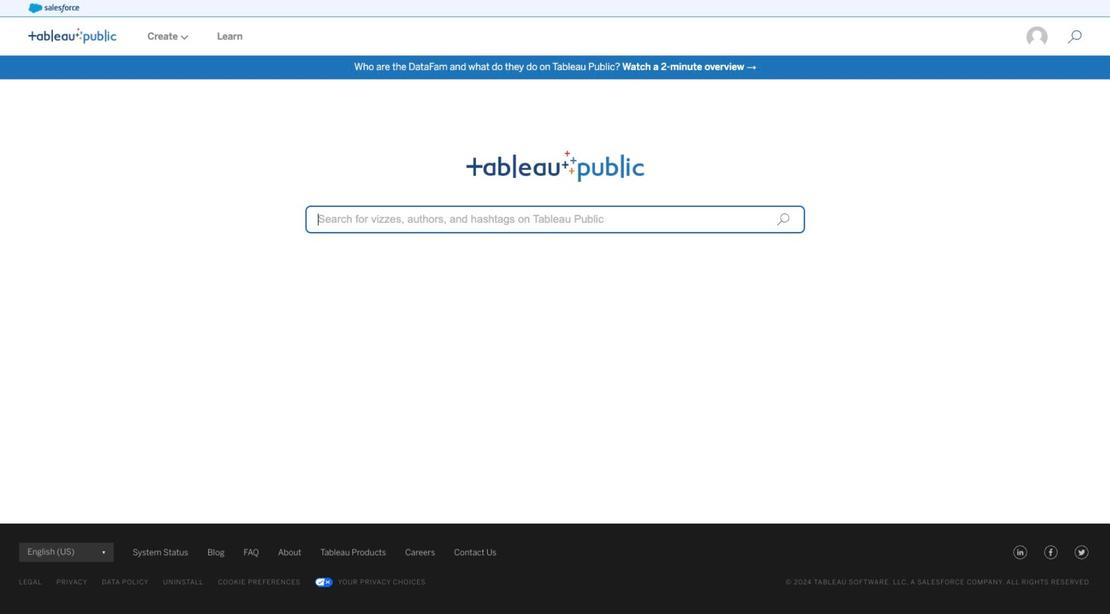 Task type: describe. For each thing, give the bounding box(es) containing it.
Search input field
[[305, 205, 805, 233]]

search image
[[777, 213, 790, 226]]

salesforce logo image
[[29, 4, 80, 13]]

create image
[[178, 35, 189, 40]]



Task type: vqa. For each thing, say whether or not it's contained in the screenshot.
"Selected language" element
yes



Task type: locate. For each thing, give the bounding box(es) containing it.
logo image
[[29, 28, 117, 43]]

go to search image
[[1054, 30, 1096, 44]]

gary.orlando image
[[1026, 26, 1049, 48]]

selected language element
[[27, 543, 105, 562]]



